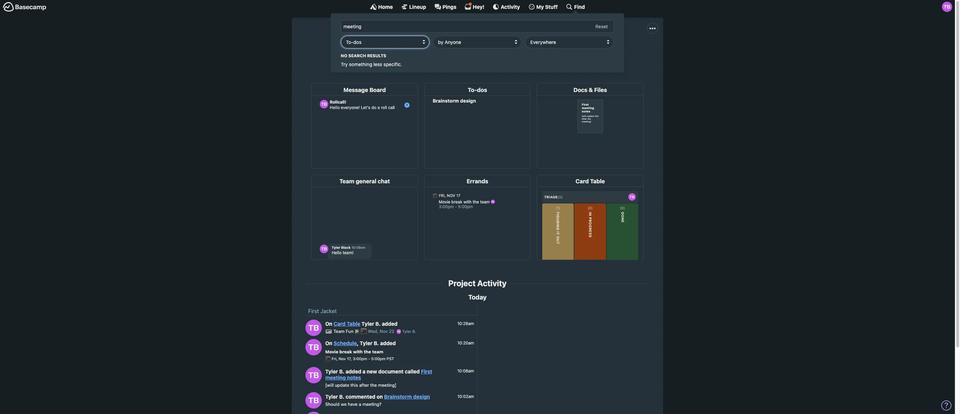 Task type: describe. For each thing, give the bounding box(es) containing it.
strips
[[520, 47, 533, 53]]

table
[[347, 321, 360, 328]]

on for on schedule ,       tyler b. added
[[325, 341, 332, 347]]

first
[[392, 47, 402, 53]]

try something less specific. alert
[[341, 53, 614, 68]]

should we have a meeting?
[[325, 402, 382, 408]]

1 of from the left
[[419, 47, 424, 53]]

first jacket
[[308, 309, 337, 315]]

the right 'after'
[[370, 383, 377, 388]]

added for tyler b. added
[[382, 321, 398, 328]]

0 vertical spatial nov
[[380, 329, 388, 335]]

less
[[374, 61, 383, 67]]

10:08am
[[458, 369, 474, 374]]

2 colors! from the left
[[587, 47, 603, 53]]

wed, nov 22
[[368, 329, 396, 335]]

am
[[463, 47, 471, 53]]

home link
[[370, 3, 393, 10]]

try
[[341, 61, 348, 67]]

today
[[468, 294, 487, 301]]

tyler for tyler b.
[[402, 330, 411, 334]]

activity inside main element
[[501, 4, 520, 10]]

movie break with the team fri, nov 17, 3:00pm -     5:00pm pst
[[325, 350, 394, 362]]

main element
[[0, 0, 955, 73]]

tyler black image
[[306, 340, 322, 356]]

people on this project element
[[491, 54, 511, 75]]

a
[[564, 47, 567, 53]]

nov inside "movie break with the team fri, nov 17, 3:00pm -     5:00pm pst"
[[339, 357, 346, 362]]

on schedule ,       tyler b. added
[[325, 341, 396, 347]]

9:51am element
[[460, 414, 474, 415]]

b. for tyler b. commented on brainstorm design
[[339, 394, 344, 401]]

2 and from the left
[[535, 47, 544, 53]]

fun
[[346, 329, 354, 335]]

movie break with the team link
[[325, 350, 383, 355]]

update
[[335, 383, 349, 388]]

team fun
[[334, 329, 355, 335]]

22
[[389, 329, 394, 335]]

2 vertical spatial added
[[346, 369, 361, 375]]

10:08am element
[[458, 369, 474, 374]]

meeting]
[[378, 383, 397, 388]]

tyler black image for card table
[[306, 320, 322, 337]]

Search for… search field
[[341, 20, 614, 33]]

tyler b.
[[401, 330, 416, 334]]

10:02am
[[458, 395, 474, 400]]

none reset field inside main element
[[592, 22, 612, 31]]

find
[[574, 4, 585, 10]]

lineup link
[[401, 3, 426, 10]]

no search results try something less specific.
[[341, 53, 402, 67]]

my
[[537, 4, 544, 10]]

team
[[334, 329, 345, 335]]

pst
[[387, 357, 394, 362]]

the left the first
[[382, 47, 390, 53]]

no
[[341, 53, 348, 58]]

we
[[341, 402, 347, 408]]

a for have
[[359, 402, 361, 408]]

on card table tyler b. added
[[325, 321, 398, 328]]

a for added
[[363, 369, 366, 375]]

-
[[368, 357, 370, 362]]

project
[[449, 279, 476, 289]]

first jacket link
[[308, 309, 337, 315]]

lot
[[569, 47, 579, 53]]

my stuff button
[[528, 3, 558, 10]]

b. up wed, nov 22
[[376, 321, 381, 328]]

b. up team
[[374, 341, 379, 347]]

brainstorm
[[384, 394, 412, 401]]

brainstorm design link
[[384, 394, 430, 401]]

search
[[349, 53, 366, 58]]

i
[[461, 47, 462, 53]]

first jacket let's create the first jacket of the company! i am thinking rabits and strips and colors! a lot of colors!
[[352, 31, 603, 53]]

home
[[378, 4, 393, 10]]

specific.
[[384, 61, 402, 67]]

lineup
[[409, 4, 426, 10]]

17,
[[347, 357, 352, 362]]

card table link
[[334, 321, 360, 328]]

wed,
[[368, 329, 379, 335]]

tyler b. commented on brainstorm design
[[325, 394, 430, 401]]



Task type: locate. For each thing, give the bounding box(es) containing it.
5:00pm
[[371, 357, 386, 362]]

3:00pm
[[353, 357, 367, 362]]

1 vertical spatial first
[[308, 309, 319, 315]]

1 vertical spatial jacket
[[321, 309, 337, 315]]

called
[[405, 369, 420, 375]]

0 horizontal spatial colors!
[[545, 47, 562, 53]]

0 horizontal spatial first
[[308, 309, 319, 315]]

project activity
[[449, 279, 507, 289]]

2 horizontal spatial first
[[448, 31, 471, 44]]

first for first jacket
[[308, 309, 319, 315]]

[will
[[325, 383, 334, 388]]

1 horizontal spatial nov
[[380, 329, 388, 335]]

first
[[448, 31, 471, 44], [308, 309, 319, 315], [421, 369, 432, 375]]

added down '17,'
[[346, 369, 361, 375]]

0 vertical spatial first
[[448, 31, 471, 44]]

1 horizontal spatial colors!
[[587, 47, 603, 53]]

nov
[[380, 329, 388, 335], [339, 357, 346, 362]]

the
[[382, 47, 390, 53], [425, 47, 434, 53], [364, 350, 371, 355], [370, 383, 377, 388]]

a
[[363, 369, 366, 375], [359, 402, 361, 408]]

b. right 22
[[413, 330, 416, 334]]

activity
[[501, 4, 520, 10], [477, 279, 507, 289]]

the left company!
[[425, 47, 434, 53]]

meeting
[[325, 375, 346, 381]]

2 of from the left
[[580, 47, 585, 53]]

added
[[382, 321, 398, 328], [380, 341, 396, 347], [346, 369, 361, 375]]

0 horizontal spatial and
[[509, 47, 518, 53]]

0 horizontal spatial a
[[359, 402, 361, 408]]

first inside first meeting notes
[[421, 369, 432, 375]]

nov left 22
[[380, 329, 388, 335]]

added down 22
[[380, 341, 396, 347]]

1 vertical spatial nov
[[339, 357, 346, 362]]

jacket up the card
[[321, 309, 337, 315]]

hey! button
[[465, 2, 485, 10]]

schedule
[[334, 341, 357, 347]]

[will update this after the meeting]
[[325, 383, 397, 388]]

b. for tyler b.
[[413, 330, 416, 334]]

this
[[351, 383, 358, 388]]

company!
[[435, 47, 459, 53]]

1 horizontal spatial a
[[363, 369, 366, 375]]

stuff
[[545, 4, 558, 10]]

switch accounts image
[[3, 2, 46, 12]]

and
[[509, 47, 518, 53], [535, 47, 544, 53]]

10:28am element
[[458, 322, 474, 327]]

after
[[359, 383, 369, 388]]

jacket
[[473, 31, 507, 44], [321, 309, 337, 315]]

on left the card
[[325, 321, 332, 328]]

the inside "movie break with the team fri, nov 17, 3:00pm -     5:00pm pst"
[[364, 350, 371, 355]]

tyler
[[362, 321, 374, 328], [402, 330, 411, 334], [360, 341, 373, 347], [325, 369, 338, 375], [325, 394, 338, 401]]

document
[[378, 369, 404, 375]]

jacket up 'thinking'
[[473, 31, 507, 44]]

10:20am element
[[458, 341, 474, 346]]

tyler black image
[[942, 2, 953, 12], [306, 320, 322, 337], [397, 330, 401, 335], [306, 368, 322, 384], [306, 393, 322, 410]]

activity left my in the top right of the page
[[501, 4, 520, 10]]

1 vertical spatial on
[[325, 341, 332, 347]]

of
[[419, 47, 424, 53], [580, 47, 585, 53]]

rabits
[[494, 47, 508, 53]]

something
[[349, 61, 373, 67]]

0 horizontal spatial jacket
[[321, 309, 337, 315]]

0 vertical spatial a
[[363, 369, 366, 375]]

and right strips
[[535, 47, 544, 53]]

thinking
[[472, 47, 492, 53]]

colors! right lot
[[587, 47, 603, 53]]

the up - on the bottom left
[[364, 350, 371, 355]]

create
[[365, 47, 381, 53]]

schedule link
[[334, 341, 357, 347]]

find button
[[566, 3, 585, 10]]

card
[[334, 321, 346, 328]]

new
[[367, 369, 377, 375]]

and left strips
[[509, 47, 518, 53]]

team
[[372, 350, 383, 355]]

tyler black image for first meeting notes
[[306, 368, 322, 384]]

1 horizontal spatial first
[[421, 369, 432, 375]]

pings
[[443, 4, 457, 10]]

first for first jacket let's create the first jacket of the company! i am thinking rabits and strips and colors! a lot of colors!
[[448, 31, 471, 44]]

nov left '17,'
[[339, 357, 346, 362]]

first meeting notes link
[[325, 369, 432, 381]]

b. up "update"
[[339, 369, 344, 375]]

tyler b. added a new document called
[[325, 369, 421, 375]]

meeting?
[[363, 402, 382, 408]]

1 vertical spatial activity
[[477, 279, 507, 289]]

b. up we
[[339, 394, 344, 401]]

b. for tyler b. added a new document called
[[339, 369, 344, 375]]

0 horizontal spatial of
[[419, 47, 424, 53]]

added up 22
[[382, 321, 398, 328]]

results
[[367, 53, 387, 58]]

tyler right 22
[[402, 330, 411, 334]]

have
[[348, 402, 358, 408]]

1 colors! from the left
[[545, 47, 562, 53]]

on
[[325, 321, 332, 328], [325, 341, 332, 347]]

,
[[357, 341, 359, 347]]

let's
[[352, 47, 364, 53]]

a right have
[[359, 402, 361, 408]]

1 on from the top
[[325, 321, 332, 328]]

first meeting notes
[[325, 369, 432, 381]]

on
[[377, 394, 383, 401]]

b.
[[376, 321, 381, 328], [413, 330, 416, 334], [374, 341, 379, 347], [339, 369, 344, 375], [339, 394, 344, 401]]

0 vertical spatial on
[[325, 321, 332, 328]]

1 horizontal spatial and
[[535, 47, 544, 53]]

movie
[[325, 350, 338, 355]]

10:28am
[[458, 322, 474, 327]]

tyler for tyler b. added a new document called
[[325, 369, 338, 375]]

1 vertical spatial a
[[359, 402, 361, 408]]

first inside first jacket let's create the first jacket of the company! i am thinking rabits and strips and colors! a lot of colors!
[[448, 31, 471, 44]]

commented
[[346, 394, 376, 401]]

0 vertical spatial added
[[382, 321, 398, 328]]

on up movie
[[325, 341, 332, 347]]

first for first meeting notes
[[421, 369, 432, 375]]

tyler up wed,
[[362, 321, 374, 328]]

a left new
[[363, 369, 366, 375]]

tyler up should
[[325, 394, 338, 401]]

pings button
[[434, 3, 457, 10]]

2 on from the top
[[325, 341, 332, 347]]

1 vertical spatial added
[[380, 341, 396, 347]]

colors! left a
[[545, 47, 562, 53]]

break
[[340, 350, 352, 355]]

1 horizontal spatial of
[[580, 47, 585, 53]]

notes
[[347, 375, 361, 381]]

tyler down fri,
[[325, 369, 338, 375]]

activity link
[[493, 3, 520, 10]]

activity up today
[[477, 279, 507, 289]]

design
[[413, 394, 430, 401]]

my stuff
[[537, 4, 558, 10]]

2 vertical spatial first
[[421, 369, 432, 375]]

jacket for first jacket
[[321, 309, 337, 315]]

hey!
[[473, 4, 485, 10]]

on for on card table tyler b. added
[[325, 321, 332, 328]]

should
[[325, 402, 340, 408]]

added for ,       tyler b. added
[[380, 341, 396, 347]]

of right jacket
[[419, 47, 424, 53]]

jacket for first jacket let's create the first jacket of the company! i am thinking rabits and strips and colors! a lot of colors!
[[473, 31, 507, 44]]

tyler for tyler b. commented on brainstorm design
[[325, 394, 338, 401]]

jacket
[[403, 47, 418, 53]]

1 horizontal spatial jacket
[[473, 31, 507, 44]]

0 vertical spatial activity
[[501, 4, 520, 10]]

tyler right ","
[[360, 341, 373, 347]]

10:20am
[[458, 341, 474, 346]]

1 and from the left
[[509, 47, 518, 53]]

jacket inside first jacket let's create the first jacket of the company! i am thinking rabits and strips and colors! a lot of colors!
[[473, 31, 507, 44]]

None reset field
[[592, 22, 612, 31]]

10:02am element
[[458, 395, 474, 400]]

0 horizontal spatial nov
[[339, 357, 346, 362]]

colors!
[[545, 47, 562, 53], [587, 47, 603, 53]]

0 vertical spatial jacket
[[473, 31, 507, 44]]

of right lot
[[580, 47, 585, 53]]

fri,
[[332, 357, 338, 362]]

with
[[353, 350, 363, 355]]

tyler black image for brainstorm design
[[306, 393, 322, 410]]



Task type: vqa. For each thing, say whether or not it's contained in the screenshot.
10:02Am
yes



